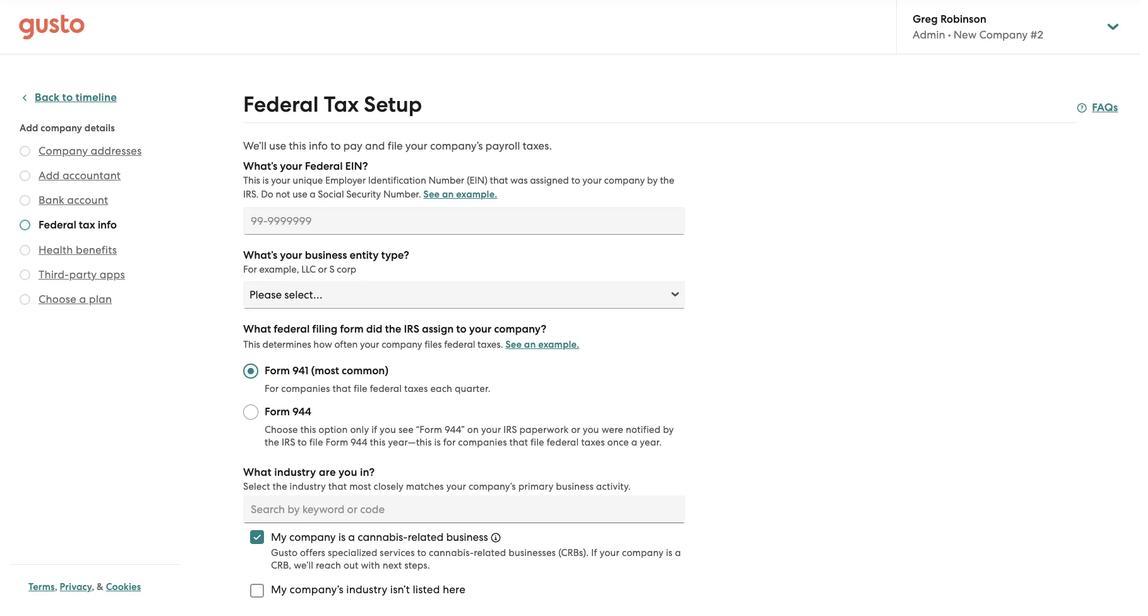 Task type: vqa. For each thing, say whether or not it's contained in the screenshot.
This is your unique Employer Identification Number (EIN) that was assigned to your company by the IRS. Do not use a Social Security Number.
yes



Task type: locate. For each thing, give the bounding box(es) containing it.
0 horizontal spatial example.
[[456, 189, 498, 200]]

1 horizontal spatial add
[[39, 169, 60, 182]]

taxes. down company?
[[478, 339, 503, 351]]

1 vertical spatial taxes.
[[478, 339, 503, 351]]

0 vertical spatial or
[[318, 264, 327, 276]]

944 down 'only'
[[351, 437, 368, 449]]

cannabis- up services
[[358, 532, 408, 544]]

the inside what federal filing form did the irs assign to your company? this determines how often your company files federal taxes. see an example.
[[385, 323, 402, 336]]

health benefits button
[[39, 243, 117, 258]]

add for add accountant
[[39, 169, 60, 182]]

check image for health
[[20, 245, 30, 256]]

, left "privacy" link
[[55, 582, 57, 593]]

see an example. button down company?
[[506, 338, 580, 353]]

that down paperwork
[[510, 437, 528, 449]]

1 horizontal spatial see
[[506, 339, 522, 351]]

944"
[[445, 425, 465, 436]]

for inside 'what's your business entity type? for example, llc or s corp'
[[243, 264, 257, 276]]

1 check image from the top
[[20, 146, 30, 157]]

related left "businesses" in the left of the page
[[474, 548, 506, 559]]

see inside what federal filing form did the irs assign to your company? this determines how often your company files federal taxes. see an example.
[[506, 339, 522, 351]]

or left s
[[318, 264, 327, 276]]

privacy
[[60, 582, 92, 593]]

federal down common)
[[370, 384, 402, 395]]

1 vertical spatial my
[[271, 584, 287, 597]]

1 vertical spatial form
[[265, 406, 290, 419]]

file right and
[[388, 140, 403, 152]]

choose left option
[[265, 425, 298, 436]]

2 , from the left
[[92, 582, 94, 593]]

new
[[954, 28, 977, 41]]

your right if
[[600, 548, 620, 559]]

health
[[39, 244, 73, 257]]

to
[[62, 91, 73, 104], [331, 140, 341, 152], [572, 175, 581, 186], [457, 323, 467, 336], [298, 437, 307, 449], [418, 548, 427, 559]]

only
[[350, 425, 369, 436]]

add down "back"
[[20, 123, 38, 134]]

cannabis-
[[358, 532, 408, 544], [429, 548, 474, 559]]

check image left "health"
[[20, 245, 30, 256]]

federal up we'll
[[243, 92, 319, 118]]

2 horizontal spatial business
[[556, 482, 594, 493]]

you right the "if"
[[380, 425, 396, 436]]

company
[[41, 123, 82, 134], [605, 175, 645, 186], [382, 339, 423, 351], [289, 532, 336, 544], [622, 548, 664, 559]]

were
[[602, 425, 624, 436]]

your up identification
[[406, 140, 428, 152]]

federal
[[274, 323, 310, 336], [444, 339, 476, 351], [370, 384, 402, 395], [547, 437, 579, 449]]

social
[[318, 189, 344, 200]]

0 vertical spatial company's
[[430, 140, 483, 152]]

see
[[399, 425, 414, 436]]

by
[[648, 175, 658, 186], [663, 425, 674, 436]]

2 this from the top
[[243, 339, 260, 351]]

0 horizontal spatial cannabis-
[[358, 532, 408, 544]]

this up the irs.
[[243, 175, 260, 186]]

is
[[263, 175, 269, 186], [435, 437, 441, 449], [339, 532, 346, 544], [666, 548, 673, 559]]

0 vertical spatial cannabis-
[[358, 532, 408, 544]]

add accountant
[[39, 169, 121, 182]]

type?
[[381, 249, 410, 262]]

what inside what federal filing form did the irs assign to your company? this determines how often your company files federal taxes. see an example.
[[243, 323, 271, 336]]

irs inside what federal filing form did the irs assign to your company? this determines how often your company files federal taxes. see an example.
[[404, 323, 420, 336]]

by inside this is your unique employer identification number (ein) that was assigned to your company by the irs. do not use a social security number.
[[648, 175, 658, 186]]

0 vertical spatial info
[[309, 140, 328, 152]]

use right we'll
[[269, 140, 286, 152]]

federal up "health"
[[39, 219, 76, 232]]

form inside form 941 (most common) for companies that file federal taxes each quarter.
[[265, 365, 290, 378]]

you up most
[[339, 466, 358, 480]]

0 horizontal spatial business
[[305, 249, 347, 262]]

0 vertical spatial for
[[243, 264, 257, 276]]

0 horizontal spatial company
[[39, 145, 88, 157]]

with
[[361, 561, 380, 572]]

company left #2
[[980, 28, 1028, 41]]

1 vertical spatial what's
[[243, 249, 278, 262]]

my
[[271, 532, 287, 544], [271, 584, 287, 597]]

industry down are
[[290, 482, 326, 493]]

1 vertical spatial this
[[243, 339, 260, 351]]

greg
[[913, 13, 938, 26]]

1 horizontal spatial use
[[293, 189, 308, 200]]

isn't
[[390, 584, 410, 597]]

security
[[347, 189, 381, 200]]

0 horizontal spatial info
[[98, 219, 117, 232]]

you inside what industry are you in? select the industry that most closely matches your company's primary business activity.
[[339, 466, 358, 480]]

example,
[[259, 264, 299, 276]]

0 horizontal spatial irs
[[282, 437, 295, 449]]

check image left 'add accountant' button
[[20, 171, 30, 181]]

None radio
[[243, 405, 258, 420]]

choose a plan button
[[39, 292, 112, 307]]

1 vertical spatial industry
[[290, 482, 326, 493]]

0 vertical spatial see
[[424, 189, 440, 200]]

an down company?
[[524, 339, 536, 351]]

1 my from the top
[[271, 532, 287, 544]]

0 vertical spatial this
[[243, 175, 260, 186]]

for down determines
[[265, 384, 279, 395]]

notified
[[626, 425, 661, 436]]

1 what's from the top
[[243, 160, 278, 173]]

this up the what's your federal ein?
[[289, 140, 306, 152]]

1 vertical spatial see an example. button
[[506, 338, 580, 353]]

944 down the "941"
[[293, 406, 312, 419]]

what's inside 'what's your business entity type? for example, llc or s corp'
[[243, 249, 278, 262]]

add up bank
[[39, 169, 60, 182]]

your right assigned
[[583, 175, 602, 186]]

use down unique
[[293, 189, 308, 200]]

what inside what industry are you in? select the industry that most closely matches your company's primary business activity.
[[243, 466, 272, 480]]

What's your Federal EIN? text field
[[243, 207, 686, 235]]

3 check image from the top
[[20, 195, 30, 206]]

1 horizontal spatial taxes
[[582, 437, 605, 449]]

form 941 (most common) for companies that file federal taxes each quarter.
[[265, 365, 491, 395]]

use inside this is your unique employer identification number (ein) that was assigned to your company by the irs. do not use a social security number.
[[293, 189, 308, 200]]

1 vertical spatial company's
[[469, 482, 516, 493]]

5 check image from the top
[[20, 245, 30, 256]]

0 horizontal spatial see an example. button
[[424, 187, 498, 202]]

company's up number
[[430, 140, 483, 152]]

terms link
[[28, 582, 55, 593]]

my for my company is a cannabis-related business
[[271, 532, 287, 544]]

federal right files
[[444, 339, 476, 351]]

unique
[[293, 175, 323, 186]]

1 horizontal spatial choose
[[265, 425, 298, 436]]

companies down on on the left of page
[[458, 437, 507, 449]]

add inside button
[[39, 169, 60, 182]]

1 vertical spatial companies
[[458, 437, 507, 449]]

#2
[[1031, 28, 1044, 41]]

to inside button
[[62, 91, 73, 104]]

entity
[[350, 249, 379, 262]]

third-
[[39, 269, 69, 281]]

file down paperwork
[[531, 437, 545, 449]]

None checkbox
[[243, 524, 271, 552]]

taxes inside form 941 (most common) for companies that file federal taxes each quarter.
[[405, 384, 428, 395]]

taxes. inside what federal filing form did the irs assign to your company? this determines how often your company files federal taxes. see an example.
[[478, 339, 503, 351]]

companies down the "941"
[[281, 384, 330, 395]]

1 vertical spatial add
[[39, 169, 60, 182]]

form
[[340, 323, 364, 336]]

1 vertical spatial 944
[[351, 437, 368, 449]]

1 horizontal spatial irs
[[404, 323, 420, 336]]

(crbs).
[[559, 548, 589, 559]]

None radio
[[243, 364, 258, 379]]

0 vertical spatial add
[[20, 123, 38, 134]]

what's up example,
[[243, 249, 278, 262]]

apps
[[100, 269, 125, 281]]

bank
[[39, 194, 64, 207]]

0 vertical spatial form
[[265, 365, 290, 378]]

terms , privacy , & cookies
[[28, 582, 141, 593]]

a
[[310, 189, 316, 200], [79, 293, 86, 306], [632, 437, 638, 449], [348, 532, 355, 544], [675, 548, 681, 559]]

0 horizontal spatial companies
[[281, 384, 330, 395]]

business up 'gusto offers specialized services to cannabis-related businesses (crbs). if your company is a crb, we'll reach out with next steps.'
[[446, 532, 488, 544]]

for inside form 941 (most common) for companies that file federal taxes each quarter.
[[265, 384, 279, 395]]

companies inside form 944 choose this option only if you see "form 944" on your irs paperwork or you were notified by the irs to file form 944 this year—this is for companies that file federal taxes once a year.
[[458, 437, 507, 449]]

this left option
[[301, 425, 316, 436]]

federal tax info
[[39, 219, 117, 232]]

federal inside list
[[39, 219, 76, 232]]

0 horizontal spatial see
[[424, 189, 440, 200]]

or right paperwork
[[571, 425, 581, 436]]

greg robinson admin • new company #2
[[913, 13, 1044, 41]]

0 vertical spatial business
[[305, 249, 347, 262]]

industry down with in the left of the page
[[347, 584, 388, 597]]

1 vertical spatial business
[[556, 482, 594, 493]]

check image left bank
[[20, 195, 30, 206]]

4 check image from the top
[[20, 220, 30, 231]]

1 vertical spatial for
[[265, 384, 279, 395]]

setup
[[364, 92, 422, 118]]

is inside this is your unique employer identification number (ein) that was assigned to your company by the irs. do not use a social security number.
[[263, 175, 269, 186]]

2 vertical spatial industry
[[347, 584, 388, 597]]

0 horizontal spatial you
[[339, 466, 358, 480]]

what's
[[243, 160, 278, 173], [243, 249, 278, 262]]

check image for company
[[20, 146, 30, 157]]

0 horizontal spatial choose
[[39, 293, 76, 306]]

related up the steps.
[[408, 532, 444, 544]]

check image for third-
[[20, 270, 30, 281]]

you
[[380, 425, 396, 436], [583, 425, 599, 436], [339, 466, 358, 480]]

your up the what industry are you in? field
[[447, 482, 466, 493]]

is inside form 944 choose this option only if you see "form 944" on your irs paperwork or you were notified by the irs to file form 944 this year—this is for companies that file federal taxes once a year.
[[435, 437, 441, 449]]

1 vertical spatial choose
[[265, 425, 298, 436]]

1 horizontal spatial you
[[380, 425, 396, 436]]

2 check image from the top
[[20, 295, 30, 305]]

1 check image from the top
[[20, 270, 30, 281]]

0 horizontal spatial an
[[442, 189, 454, 200]]

add
[[20, 123, 38, 134], [39, 169, 60, 182]]

, left &
[[92, 582, 94, 593]]

irs
[[404, 323, 420, 336], [504, 425, 517, 436], [282, 437, 295, 449]]

0 horizontal spatial taxes
[[405, 384, 428, 395]]

to inside form 944 choose this option only if you see "form 944" on your irs paperwork or you were notified by the irs to file form 944 this year—this is for companies that file federal taxes once a year.
[[298, 437, 307, 449]]

,
[[55, 582, 57, 593], [92, 582, 94, 593]]

1 vertical spatial an
[[524, 339, 536, 351]]

2 vertical spatial business
[[446, 532, 488, 544]]

company inside what federal filing form did the irs assign to your company? this determines how often your company files federal taxes. see an example.
[[382, 339, 423, 351]]

0 vertical spatial taxes
[[405, 384, 428, 395]]

example. down (ein)
[[456, 189, 498, 200]]

1 horizontal spatial or
[[571, 425, 581, 436]]

your left company?
[[469, 323, 492, 336]]

business inside 'what's your business entity type? for example, llc or s corp'
[[305, 249, 347, 262]]

that down are
[[328, 482, 347, 493]]

your down did
[[360, 339, 380, 351]]

info up the what's your federal ein?
[[309, 140, 328, 152]]

that inside this is your unique employer identification number (ein) that was assigned to your company by the irs. do not use a social security number.
[[490, 175, 508, 186]]

2 vertical spatial federal
[[39, 219, 76, 232]]

industry left are
[[274, 466, 316, 480]]

this is your unique employer identification number (ein) that was assigned to your company by the irs. do not use a social security number.
[[243, 175, 675, 200]]

check image for add
[[20, 171, 30, 181]]

we'll use this info to pay and file your company's payroll taxes.
[[243, 140, 552, 152]]

offers
[[300, 548, 326, 559]]

0 vertical spatial by
[[648, 175, 658, 186]]

check image left federal tax info
[[20, 220, 30, 231]]

that left was at left
[[490, 175, 508, 186]]

see an example. button down number
[[424, 187, 498, 202]]

1 vertical spatial or
[[571, 425, 581, 436]]

see down company?
[[506, 339, 522, 351]]

employer
[[325, 175, 366, 186]]

1 horizontal spatial companies
[[458, 437, 507, 449]]

is inside 'gusto offers specialized services to cannabis-related businesses (crbs). if your company is a crb, we'll reach out with next steps.'
[[666, 548, 673, 559]]

check image
[[20, 270, 30, 281], [20, 295, 30, 305]]

1 vertical spatial see
[[506, 339, 522, 351]]

you left were at the bottom of the page
[[583, 425, 599, 436]]

that down (most
[[333, 384, 351, 395]]

0 vertical spatial what
[[243, 323, 271, 336]]

0 horizontal spatial use
[[269, 140, 286, 152]]

2 my from the top
[[271, 584, 287, 597]]

0 vertical spatial taxes.
[[523, 140, 552, 152]]

federal for federal tax setup
[[243, 92, 319, 118]]

accountant
[[63, 169, 121, 182]]

•
[[949, 28, 952, 41]]

example. down company?
[[539, 339, 580, 351]]

1 this from the top
[[243, 175, 260, 186]]

2 horizontal spatial irs
[[504, 425, 517, 436]]

form
[[265, 365, 290, 378], [265, 406, 290, 419], [326, 437, 348, 449]]

1 vertical spatial irs
[[504, 425, 517, 436]]

companies inside form 941 (most common) for companies that file federal taxes each quarter.
[[281, 384, 330, 395]]

each
[[431, 384, 453, 395]]

this left determines
[[243, 339, 260, 351]]

taxes.
[[523, 140, 552, 152], [478, 339, 503, 351]]

my up gusto
[[271, 532, 287, 544]]

0 vertical spatial companies
[[281, 384, 330, 395]]

2 what's from the top
[[243, 249, 278, 262]]

company down add company details
[[39, 145, 88, 157]]

my down "crb," in the left bottom of the page
[[271, 584, 287, 597]]

1 horizontal spatial taxes.
[[523, 140, 552, 152]]

0 horizontal spatial 944
[[293, 406, 312, 419]]

&
[[97, 582, 104, 593]]

0 vertical spatial what's
[[243, 160, 278, 173]]

0 vertical spatial company
[[980, 28, 1028, 41]]

941
[[293, 365, 309, 378]]

a inside button
[[79, 293, 86, 306]]

check image left the choose a plan button
[[20, 295, 30, 305]]

0 vertical spatial my
[[271, 532, 287, 544]]

what up select
[[243, 466, 272, 480]]

1 vertical spatial company
[[39, 145, 88, 157]]

1 vertical spatial what
[[243, 466, 272, 480]]

check image
[[20, 146, 30, 157], [20, 171, 30, 181], [20, 195, 30, 206], [20, 220, 30, 231], [20, 245, 30, 256]]

1 vertical spatial by
[[663, 425, 674, 436]]

1 vertical spatial related
[[474, 548, 506, 559]]

2 what from the top
[[243, 466, 272, 480]]

federal up unique
[[305, 160, 343, 173]]

your up unique
[[280, 160, 303, 173]]

federal down paperwork
[[547, 437, 579, 449]]

related
[[408, 532, 444, 544], [474, 548, 506, 559]]

1 horizontal spatial company
[[980, 28, 1028, 41]]

robinson
[[941, 13, 987, 26]]

0 horizontal spatial ,
[[55, 582, 57, 593]]

taxes left the each in the left of the page
[[405, 384, 428, 395]]

1 horizontal spatial example.
[[539, 339, 580, 351]]

0 horizontal spatial by
[[648, 175, 658, 186]]

company's up the what industry are you in? field
[[469, 482, 516, 493]]

1 vertical spatial cannabis-
[[429, 548, 474, 559]]

1 vertical spatial example.
[[539, 339, 580, 351]]

irs.
[[243, 189, 259, 200]]

2 check image from the top
[[20, 171, 30, 181]]

what up determines
[[243, 323, 271, 336]]

your up example,
[[280, 249, 303, 262]]

companies
[[281, 384, 330, 395], [458, 437, 507, 449]]

1 vertical spatial info
[[98, 219, 117, 232]]

assigned
[[530, 175, 569, 186]]

1 horizontal spatial business
[[446, 532, 488, 544]]

your up not
[[271, 175, 291, 186]]

business
[[305, 249, 347, 262], [556, 482, 594, 493], [446, 532, 488, 544]]

this down the "if"
[[370, 437, 386, 449]]

did
[[366, 323, 383, 336]]

0 vertical spatial see an example. button
[[424, 187, 498, 202]]

1 horizontal spatial by
[[663, 425, 674, 436]]

1 horizontal spatial see an example. button
[[506, 338, 580, 353]]

1 what from the top
[[243, 323, 271, 336]]

an down number
[[442, 189, 454, 200]]

company's down reach
[[290, 584, 344, 597]]

plan
[[89, 293, 112, 306]]

0 vertical spatial an
[[442, 189, 454, 200]]

business up s
[[305, 249, 347, 262]]

taxes. right payroll
[[523, 140, 552, 152]]

check image for choose
[[20, 295, 30, 305]]

for left example,
[[243, 264, 257, 276]]

are
[[319, 466, 336, 480]]

company inside 'gusto offers specialized services to cannabis-related businesses (crbs). if your company is a crb, we'll reach out with next steps.'
[[622, 548, 664, 559]]

file down common)
[[354, 384, 368, 395]]

your right on on the left of page
[[482, 425, 501, 436]]

most
[[350, 482, 371, 493]]

1 horizontal spatial cannabis-
[[429, 548, 474, 559]]

see down number
[[424, 189, 440, 200]]

0 vertical spatial irs
[[404, 323, 420, 336]]

0 horizontal spatial add
[[20, 123, 38, 134]]

cannabis- up the steps.
[[429, 548, 474, 559]]

1 horizontal spatial an
[[524, 339, 536, 351]]

what's down we'll
[[243, 160, 278, 173]]

0 vertical spatial check image
[[20, 270, 30, 281]]

info right tax
[[98, 219, 117, 232]]

taxes down were at the bottom of the page
[[582, 437, 605, 449]]

choose down the third-
[[39, 293, 76, 306]]

business left "activity."
[[556, 482, 594, 493]]

how
[[314, 339, 332, 351]]

1 horizontal spatial related
[[474, 548, 506, 559]]

1 vertical spatial check image
[[20, 295, 30, 305]]

check image left the third-
[[20, 270, 30, 281]]

0 vertical spatial example.
[[456, 189, 498, 200]]

taxes inside form 944 choose this option only if you see "form 944" on your irs paperwork or you were notified by the irs to file form 944 this year—this is for companies that file federal taxes once a year.
[[582, 437, 605, 449]]

check image down add company details
[[20, 146, 30, 157]]

0 horizontal spatial related
[[408, 532, 444, 544]]

pay
[[344, 140, 363, 152]]



Task type: describe. For each thing, give the bounding box(es) containing it.
federal tax info list
[[20, 143, 175, 310]]

to inside this is your unique employer identification number (ein) that was assigned to your company by the irs. do not use a social security number.
[[572, 175, 581, 186]]

file inside form 941 (most common) for companies that file federal taxes each quarter.
[[354, 384, 368, 395]]

steps.
[[405, 561, 430, 572]]

closely
[[374, 482, 404, 493]]

choose inside form 944 choose this option only if you see "form 944" on your irs paperwork or you were notified by the irs to file form 944 this year—this is for companies that file federal taxes once a year.
[[265, 425, 298, 436]]

choose inside button
[[39, 293, 76, 306]]

identification
[[368, 175, 426, 186]]

0 vertical spatial industry
[[274, 466, 316, 480]]

gusto
[[271, 548, 298, 559]]

faqs button
[[1078, 100, 1119, 116]]

that inside what industry are you in? select the industry that most closely matches your company's primary business activity.
[[328, 482, 347, 493]]

files
[[425, 339, 442, 351]]

2 vertical spatial this
[[370, 437, 386, 449]]

0 vertical spatial this
[[289, 140, 306, 152]]

party
[[69, 269, 97, 281]]

my for my company's industry isn't listed here
[[271, 584, 287, 597]]

(most
[[311, 365, 339, 378]]

business inside what industry are you in? select the industry that most closely matches your company's primary business activity.
[[556, 482, 594, 493]]

your inside 'gusto offers specialized services to cannabis-related businesses (crbs). if your company is a crb, we'll reach out with next steps.'
[[600, 548, 620, 559]]

year—this
[[388, 437, 432, 449]]

cannabis- inside 'gusto offers specialized services to cannabis-related businesses (crbs). if your company is a crb, we'll reach out with next steps.'
[[429, 548, 474, 559]]

My company's industry isn't listed here checkbox
[[243, 578, 271, 605]]

on
[[468, 425, 479, 436]]

company addresses
[[39, 145, 142, 157]]

addresses
[[91, 145, 142, 157]]

a inside this is your unique employer identification number (ein) that was assigned to your company by the irs. do not use a social security number.
[[310, 189, 316, 200]]

admin
[[913, 28, 946, 41]]

add accountant button
[[39, 168, 121, 183]]

company?
[[494, 323, 547, 336]]

or inside 'what's your business entity type? for example, llc or s corp'
[[318, 264, 327, 276]]

year.
[[640, 437, 662, 449]]

what's for what's your federal ein?
[[243, 160, 278, 173]]

What industry are you in? field
[[243, 496, 686, 524]]

0 vertical spatial related
[[408, 532, 444, 544]]

crb,
[[271, 561, 292, 572]]

once
[[608, 437, 629, 449]]

if
[[592, 548, 598, 559]]

your inside 'what's your business entity type? for example, llc or s corp'
[[280, 249, 303, 262]]

back to timeline
[[35, 91, 117, 104]]

this inside this is your unique employer identification number (ein) that was assigned to your company by the irs. do not use a social security number.
[[243, 175, 260, 186]]

federal inside form 944 choose this option only if you see "form 944" on your irs paperwork or you were notified by the irs to file form 944 this year—this is for companies that file federal taxes once a year.
[[547, 437, 579, 449]]

paperwork
[[520, 425, 569, 436]]

add for add company details
[[20, 123, 38, 134]]

determines
[[263, 339, 311, 351]]

a inside 'gusto offers specialized services to cannabis-related businesses (crbs). if your company is a crb, we'll reach out with next steps.'
[[675, 548, 681, 559]]

often
[[335, 339, 358, 351]]

my company is a cannabis-related business
[[271, 532, 488, 544]]

tax
[[79, 219, 95, 232]]

form for form 944
[[265, 406, 290, 419]]

federal inside form 941 (most common) for companies that file federal taxes each quarter.
[[370, 384, 402, 395]]

1 , from the left
[[55, 582, 57, 593]]

what for what federal filing form did the irs assign to your company?
[[243, 323, 271, 336]]

my company's industry isn't listed here
[[271, 584, 466, 597]]

the inside what industry are you in? select the industry that most closely matches your company's primary business activity.
[[273, 482, 287, 493]]

llc
[[302, 264, 316, 276]]

see an example. button for what federal filing form did the irs assign to your company?
[[506, 338, 580, 353]]

example. inside what federal filing form did the irs assign to your company? this determines how often your company files federal taxes. see an example.
[[539, 339, 580, 351]]

that inside form 941 (most common) for companies that file federal taxes each quarter.
[[333, 384, 351, 395]]

back
[[35, 91, 60, 104]]

your inside what industry are you in? select the industry that most closely matches your company's primary business activity.
[[447, 482, 466, 493]]

example. inside 'popup button'
[[456, 189, 498, 200]]

2 vertical spatial irs
[[282, 437, 295, 449]]

company inside greg robinson admin • new company #2
[[980, 28, 1028, 41]]

businesses
[[509, 548, 556, 559]]

details
[[85, 123, 115, 134]]

or inside form 944 choose this option only if you see "form 944" on your irs paperwork or you were notified by the irs to file form 944 this year—this is for companies that file federal taxes once a year.
[[571, 425, 581, 436]]

account
[[67, 194, 108, 207]]

"form
[[416, 425, 443, 436]]

third-party apps button
[[39, 267, 125, 283]]

out
[[344, 561, 359, 572]]

we'll
[[294, 561, 314, 572]]

faqs
[[1093, 101, 1119, 114]]

quarter.
[[455, 384, 491, 395]]

1 horizontal spatial info
[[309, 140, 328, 152]]

home image
[[19, 14, 85, 40]]

federal up determines
[[274, 323, 310, 336]]

2 vertical spatial company's
[[290, 584, 344, 597]]

bank account button
[[39, 193, 108, 208]]

federal tax setup
[[243, 92, 422, 118]]

timeline
[[76, 91, 117, 104]]

number.
[[384, 189, 421, 200]]

company inside this is your unique employer identification number (ein) that was assigned to your company by the irs. do not use a social security number.
[[605, 175, 645, 186]]

to inside what federal filing form did the irs assign to your company? this determines how often your company files federal taxes. see an example.
[[457, 323, 467, 336]]

related inside 'gusto offers specialized services to cannabis-related businesses (crbs). if your company is a crb, we'll reach out with next steps.'
[[474, 548, 506, 559]]

(ein)
[[467, 175, 488, 186]]

corp
[[337, 264, 357, 276]]

info inside list
[[98, 219, 117, 232]]

what for what industry are you in?
[[243, 466, 272, 480]]

0 vertical spatial use
[[269, 140, 286, 152]]

company's inside what industry are you in? select the industry that most closely matches your company's primary business activity.
[[469, 482, 516, 493]]

third-party apps
[[39, 269, 125, 281]]

your inside form 944 choose this option only if you see "form 944" on your irs paperwork or you were notified by the irs to file form 944 this year—this is for companies that file federal taxes once a year.
[[482, 425, 501, 436]]

ein?
[[345, 160, 368, 173]]

that inside form 944 choose this option only if you see "form 944" on your irs paperwork or you were notified by the irs to file form 944 this year—this is for companies that file federal taxes once a year.
[[510, 437, 528, 449]]

bank account
[[39, 194, 108, 207]]

was
[[511, 175, 528, 186]]

add company details
[[20, 123, 115, 134]]

file down option
[[310, 437, 323, 449]]

listed
[[413, 584, 440, 597]]

we'll
[[243, 140, 267, 152]]

1 vertical spatial federal
[[305, 160, 343, 173]]

federal for federal tax info
[[39, 219, 76, 232]]

if
[[372, 425, 378, 436]]

by inside form 944 choose this option only if you see "form 944" on your irs paperwork or you were notified by the irs to file form 944 this year—this is for companies that file federal taxes once a year.
[[663, 425, 674, 436]]

the inside form 944 choose this option only if you see "form 944" on your irs paperwork or you were notified by the irs to file form 944 this year—this is for companies that file federal taxes once a year.
[[265, 437, 279, 449]]

health benefits
[[39, 244, 117, 257]]

what's for what's your business entity type? for example, llc or s corp
[[243, 249, 278, 262]]

see an example.
[[424, 189, 498, 200]]

choose a plan
[[39, 293, 112, 306]]

see an example. button for what's your federal ein?
[[424, 187, 498, 202]]

what federal filing form did the irs assign to your company? this determines how often your company files federal taxes. see an example.
[[243, 323, 580, 351]]

next
[[383, 561, 402, 572]]

benefits
[[76, 244, 117, 257]]

this inside what federal filing form did the irs assign to your company? this determines how often your company files federal taxes. see an example.
[[243, 339, 260, 351]]

terms
[[28, 582, 55, 593]]

matches
[[406, 482, 444, 493]]

the inside this is your unique employer identification number (ein) that was assigned to your company by the irs. do not use a social security number.
[[660, 175, 675, 186]]

reach
[[316, 561, 341, 572]]

an inside what federal filing form did the irs assign to your company? this determines how often your company files federal taxes. see an example.
[[524, 339, 536, 351]]

filing
[[312, 323, 338, 336]]

check image for bank
[[20, 195, 30, 206]]

cookies button
[[106, 580, 141, 595]]

and
[[365, 140, 385, 152]]

in?
[[360, 466, 375, 480]]

1 horizontal spatial 944
[[351, 437, 368, 449]]

cookies
[[106, 582, 141, 593]]

company inside button
[[39, 145, 88, 157]]

privacy link
[[60, 582, 92, 593]]

see inside 'popup button'
[[424, 189, 440, 200]]

to inside 'gusto offers specialized services to cannabis-related businesses (crbs). if your company is a crb, we'll reach out with next steps.'
[[418, 548, 427, 559]]

0 vertical spatial 944
[[293, 406, 312, 419]]

for
[[444, 437, 456, 449]]

1 vertical spatial this
[[301, 425, 316, 436]]

a inside form 944 choose this option only if you see "form 944" on your irs paperwork or you were notified by the irs to file form 944 this year—this is for companies that file federal taxes once a year.
[[632, 437, 638, 449]]

primary
[[519, 482, 554, 493]]

what's your business entity type? for example, llc or s corp
[[243, 249, 410, 276]]

2 vertical spatial form
[[326, 437, 348, 449]]

back to timeline button
[[20, 90, 117, 106]]

services
[[380, 548, 415, 559]]

form for form 941 (most common)
[[265, 365, 290, 378]]

2 horizontal spatial you
[[583, 425, 599, 436]]



